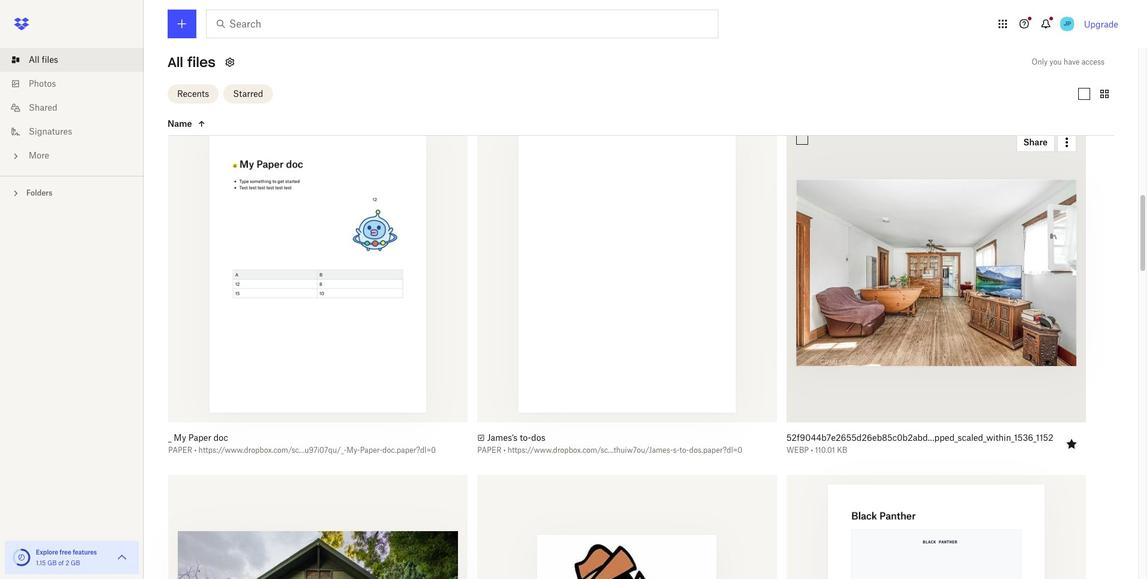 Task type: describe. For each thing, give the bounding box(es) containing it.
Search in folder "Dropbox" text field
[[229, 17, 693, 31]]

paper-
[[360, 446, 383, 455]]

doc
[[214, 433, 228, 443]]

• inside _ my paper doc paper • https://www.dropbox.com/sc…u97i07qu/_-my-paper-doc.paper?dl=0
[[194, 446, 197, 455]]

file, ☑️ james's to-dos.paper row
[[473, 123, 777, 464]]

of
[[58, 560, 64, 567]]

free
[[60, 549, 71, 556]]

starred button
[[223, 84, 273, 103]]

signatures link
[[10, 120, 144, 144]]

signatures
[[29, 126, 72, 137]]

photos
[[29, 78, 56, 89]]

file, _ my paper doc.paper row
[[163, 123, 468, 464]]

52f9044b7e2655d26eb85c0b2abd…pped_scaled_within_1536_1152 button
[[787, 433, 1055, 444]]

upgrade
[[1084, 19, 1119, 29]]

share
[[1024, 137, 1048, 147]]

paper
[[188, 433, 211, 443]]

_ my paper doc paper • https://www.dropbox.com/sc…u97i07qu/_-my-paper-doc.paper?dl=0
[[168, 433, 436, 455]]

1 horizontal spatial all files
[[168, 54, 216, 71]]

have
[[1064, 57, 1080, 66]]

more
[[29, 150, 49, 160]]

list containing all files
[[0, 41, 144, 176]]

file, black panther.paper row
[[787, 475, 1086, 580]]

• inside secret files folder • 2 items
[[213, 94, 216, 103]]

• inside ☑️ james's to-dos paper • https://www.dropbox.com/sc…thuiw7ou/james-s-to-dos.paper?dl=0
[[503, 446, 506, 455]]

dropbox image
[[10, 12, 34, 36]]

access
[[1082, 57, 1105, 66]]

explore
[[36, 549, 58, 556]]

jp
[[1064, 20, 1071, 28]]

items
[[224, 94, 243, 103]]

☑️ james's to-dos paper • https://www.dropbox.com/sc…thuiw7ou/james-s-to-dos.paper?dl=0
[[477, 433, 743, 455]]

name button
[[168, 116, 268, 131]]

_ my paper doc button
[[168, 433, 437, 444]]

only
[[1032, 57, 1048, 66]]

photos link
[[10, 72, 144, 96]]

kb
[[837, 446, 848, 455]]

52f9044b7e2655d26eb85c0b2abd…pped_scaled_within_1536_1152
[[787, 433, 1054, 443]]

shared
[[29, 102, 57, 113]]

all inside list item
[[29, 54, 39, 65]]

doc.paper?dl=0
[[383, 446, 436, 455]]

folder
[[190, 94, 211, 103]]

james's
[[487, 433, 518, 443]]

2 inside explore free features 1.15 gb of 2 gb
[[65, 560, 69, 567]]

files inside list item
[[42, 54, 58, 65]]

☑️ james's to-dos button
[[477, 433, 746, 444]]

☑️
[[477, 433, 485, 443]]

all files link
[[10, 48, 144, 72]]

all files list item
[[0, 48, 144, 72]]

secret files button
[[190, 81, 441, 92]]

dos.paper?dl=0
[[689, 446, 743, 455]]



Task type: locate. For each thing, give the bounding box(es) containing it.
file, 4570_university_ave____pierre_galant_1.0.jpg row
[[168, 475, 468, 580]]

2 paper from the left
[[477, 446, 501, 455]]

0 horizontal spatial 2
[[65, 560, 69, 567]]

to-
[[520, 433, 531, 443], [680, 446, 689, 455]]

2 gb from the left
[[71, 560, 80, 567]]

files up photos
[[42, 54, 58, 65]]

file, 52f9044b7e2655d26eb85c0b2abdc392-uncropped_scaled_within_1536_1152.webp row
[[782, 123, 1086, 464]]

1 paper from the left
[[168, 446, 192, 455]]

upgrade link
[[1084, 19, 1119, 29]]

• down james's
[[503, 446, 506, 455]]

0 horizontal spatial gb
[[47, 560, 57, 567]]

1 horizontal spatial to-
[[680, 446, 689, 455]]

starred
[[233, 88, 263, 98]]

1 gb from the left
[[47, 560, 57, 567]]

files up the secret
[[187, 54, 216, 71]]

paper inside _ my paper doc paper • https://www.dropbox.com/sc…u97i07qu/_-my-paper-doc.paper?dl=0
[[168, 446, 192, 455]]

folders
[[26, 189, 52, 198]]

s-
[[673, 446, 680, 455]]

https://www.dropbox.com/sc…thuiw7ou/james-
[[508, 446, 673, 455]]

webp
[[787, 446, 809, 455]]

all files inside list item
[[29, 54, 58, 65]]

paper down the ☑️
[[477, 446, 501, 455]]

2 left items
[[218, 94, 222, 103]]

paper inside ☑️ james's to-dos paper • https://www.dropbox.com/sc…thuiw7ou/james-s-to-dos.paper?dl=0
[[477, 446, 501, 455]]

110.01
[[815, 446, 835, 455]]

1 horizontal spatial gb
[[71, 560, 80, 567]]

1 horizontal spatial files
[[187, 54, 216, 71]]

all up photos
[[29, 54, 39, 65]]

1.15
[[36, 560, 46, 567]]

recents button
[[168, 84, 219, 103]]

shared link
[[10, 96, 144, 120]]

you
[[1050, 57, 1062, 66]]

1 horizontal spatial all
[[168, 54, 183, 71]]

share button
[[1016, 133, 1055, 152]]

features
[[73, 549, 97, 556]]

files
[[218, 81, 237, 91]]

all
[[168, 54, 183, 71], [29, 54, 39, 65]]

0 horizontal spatial files
[[42, 54, 58, 65]]

2 inside secret files folder • 2 items
[[218, 94, 222, 103]]

1 horizontal spatial 2
[[218, 94, 222, 103]]

my-
[[347, 446, 360, 455]]

folder settings image
[[223, 55, 237, 69]]

• inside '52f9044b7e2655d26eb85c0b2abd…pped_scaled_within_1536_1152 webp • 110.01 kb'
[[811, 446, 813, 455]]

all files up photos
[[29, 54, 58, 65]]

more image
[[10, 150, 22, 162]]

0 horizontal spatial paper
[[168, 446, 192, 455]]

2 right of
[[65, 560, 69, 567]]

1 vertical spatial 2
[[65, 560, 69, 567]]

explore free features 1.15 gb of 2 gb
[[36, 549, 97, 567]]

0 horizontal spatial all
[[29, 54, 39, 65]]

all up recents
[[168, 54, 183, 71]]

only you have access
[[1032, 57, 1105, 66]]

0 vertical spatial to-
[[520, 433, 531, 443]]

all files
[[168, 54, 216, 71], [29, 54, 58, 65]]

file, 1703238.jpg row
[[477, 475, 777, 580]]

dos
[[531, 433, 545, 443]]

1 vertical spatial to-
[[680, 446, 689, 455]]

1 horizontal spatial paper
[[477, 446, 501, 455]]

folders button
[[0, 184, 144, 202]]

• down 'paper'
[[194, 446, 197, 455]]

recents
[[177, 88, 209, 98]]

name
[[168, 118, 192, 128]]

https://www.dropbox.com/sc…u97i07qu/_-
[[199, 446, 347, 455]]

paper
[[168, 446, 192, 455], [477, 446, 501, 455]]

_
[[168, 433, 172, 443]]

secret files folder • 2 items
[[190, 81, 243, 103]]

secret
[[190, 81, 216, 91]]

2
[[218, 94, 222, 103], [65, 560, 69, 567]]

paper for james's
[[477, 446, 501, 455]]

0 horizontal spatial all files
[[29, 54, 58, 65]]

paper down my
[[168, 446, 192, 455]]

• left 110.01
[[811, 446, 813, 455]]

jp button
[[1058, 14, 1077, 34]]

0 vertical spatial 2
[[218, 94, 222, 103]]

my
[[174, 433, 186, 443]]

paper for my
[[168, 446, 192, 455]]

quota usage element
[[12, 548, 31, 568]]

• right folder
[[213, 94, 216, 103]]

gb left of
[[47, 560, 57, 567]]

•
[[213, 94, 216, 103], [194, 446, 197, 455], [503, 446, 506, 455], [811, 446, 813, 455]]

all files up the secret
[[168, 54, 216, 71]]

gb down features
[[71, 560, 80, 567]]

gb
[[47, 560, 57, 567], [71, 560, 80, 567]]

files
[[187, 54, 216, 71], [42, 54, 58, 65]]

52f9044b7e2655d26eb85c0b2abd…pped_scaled_within_1536_1152 webp • 110.01 kb
[[787, 433, 1054, 455]]

list
[[0, 41, 144, 176]]

0 horizontal spatial to-
[[520, 433, 531, 443]]



Task type: vqa. For each thing, say whether or not it's contained in the screenshot.
New
no



